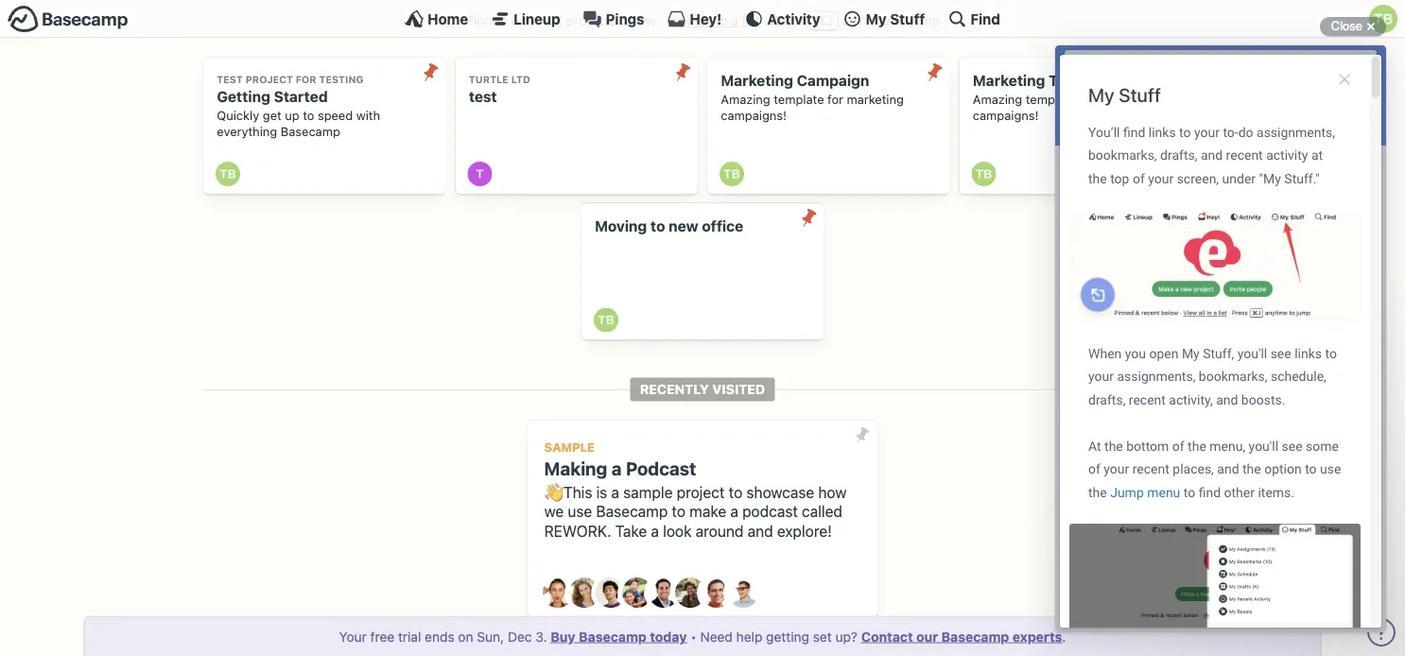 Task type: describe. For each thing, give the bounding box(es) containing it.
recently visited
[[640, 382, 765, 397]]

view all in a list link
[[667, 13, 760, 28]]

marketing for template
[[1099, 92, 1156, 107]]

your
[[339, 629, 367, 645]]

jared davis image
[[596, 578, 626, 608]]

everything
[[217, 124, 277, 139]]

hey! button
[[667, 9, 722, 28]]

cheryl walters image
[[569, 578, 600, 608]]

a up around on the bottom
[[730, 503, 738, 521]]

this
[[563, 483, 592, 501]]

making
[[544, 458, 608, 479]]

look
[[663, 522, 692, 540]]

.
[[1062, 629, 1066, 645]]

lineup link
[[491, 9, 560, 28]]

with
[[356, 108, 380, 123]]

home
[[428, 10, 468, 27]]

quickly
[[217, 108, 259, 123]]

campaigns! for marketing campaign
[[721, 108, 787, 123]]

podcast
[[626, 458, 696, 479]]

template for campaign
[[774, 92, 824, 107]]

marketing for marketing template
[[973, 72, 1045, 89]]

dec
[[508, 629, 532, 645]]

lineup
[[514, 10, 560, 27]]

free
[[370, 629, 395, 645]]

turtle
[[469, 74, 509, 85]]

trial
[[398, 629, 421, 645]]

moving to new office
[[595, 218, 743, 235]]

test project for testing getting started quickly get up to speed with everything basecamp
[[217, 74, 380, 139]]

today
[[650, 629, 687, 645]]

terry image
[[468, 162, 492, 186]]

contact
[[861, 629, 913, 645]]

getting
[[766, 629, 810, 645]]

home link
[[405, 9, 468, 28]]

marketing for marketing campaign
[[721, 72, 793, 89]]

speed
[[318, 108, 353, 123]]

a right in
[[731, 13, 739, 28]]

use
[[568, 503, 592, 521]]

ends
[[425, 629, 455, 645]]

getting
[[217, 88, 270, 105]]

pinned
[[466, 13, 508, 28]]

test
[[217, 74, 243, 85]]

basecamp down "jared davis" "image"
[[579, 629, 647, 645]]

josh fiske image
[[649, 578, 679, 608]]

close button
[[1320, 15, 1386, 38]]

activity link
[[745, 9, 820, 28]]

projects
[[567, 13, 616, 28]]

is
[[596, 483, 607, 501]]

to left new
[[651, 218, 665, 235]]

tim burton image inside the moving to new office link
[[594, 308, 618, 332]]

turtle ltd test
[[469, 74, 530, 105]]

⌘ j anytime to jump
[[814, 13, 940, 28]]

campaign
[[797, 72, 869, 89]]

get
[[263, 108, 282, 123]]

testing
[[319, 74, 364, 85]]

marketing for campaign
[[847, 92, 904, 107]]

a left look
[[651, 522, 659, 540]]

⌘
[[814, 13, 826, 28]]

project
[[677, 483, 725, 501]]

basecamp inside sample making a podcast 👋 this is a sample project to showcase how we use basecamp to make a podcast called rework. take a look around and explore!
[[596, 503, 668, 521]]

template
[[1049, 72, 1115, 89]]

office
[[702, 218, 743, 235]]

your free trial ends on sun, dec  3. buy basecamp today • need help getting set up? contact our basecamp experts .
[[339, 629, 1066, 645]]

for for marketing campaign
[[828, 92, 844, 107]]

take
[[615, 522, 647, 540]]

called
[[802, 503, 843, 521]]

below
[[620, 13, 656, 28]]

jump
[[910, 13, 940, 28]]

up
[[285, 108, 299, 123]]

basecamp inside "test project for testing getting started quickly get up to speed with everything basecamp"
[[281, 124, 340, 139]]

make
[[690, 503, 726, 521]]

and
[[748, 522, 773, 540]]

main element
[[0, 0, 1405, 38]]

sample
[[623, 483, 673, 501]]

my stuff button
[[843, 9, 925, 28]]

marketing campaign amazing template for marketing campaigns!
[[721, 72, 904, 123]]

close
[[1331, 19, 1363, 33]]

podcast
[[742, 503, 798, 521]]

explore!
[[777, 522, 832, 540]]

· press
[[763, 13, 805, 28]]

anytime
[[842, 13, 890, 28]]

for for marketing template
[[1080, 92, 1096, 107]]

to inside "test project for testing getting started quickly get up to speed with everything basecamp"
[[303, 108, 314, 123]]

up?
[[836, 629, 858, 645]]

marketing template amazing template for marketing campaigns!
[[973, 72, 1156, 123]]

help
[[736, 629, 763, 645]]

a right making
[[612, 458, 622, 479]]

tim burton image for getting started
[[216, 162, 240, 186]]

nicole katz image
[[675, 578, 706, 608]]



Task type: locate. For each thing, give the bounding box(es) containing it.
sun,
[[477, 629, 504, 645]]

a
[[731, 13, 739, 28], [612, 458, 622, 479], [611, 483, 619, 501], [730, 503, 738, 521], [651, 522, 659, 540]]

for down 'template'
[[1080, 92, 1096, 107]]

tim burton image for amazing template for marketing campaigns!
[[972, 162, 996, 186]]

set
[[813, 629, 832, 645]]

1 horizontal spatial campaigns!
[[973, 108, 1039, 123]]

recently
[[640, 382, 709, 397]]

amazing for marketing template
[[973, 92, 1023, 107]]

to
[[894, 13, 906, 28], [303, 108, 314, 123], [651, 218, 665, 235], [729, 483, 743, 501], [672, 503, 686, 521]]

2 campaigns! from the left
[[973, 108, 1039, 123]]

test
[[469, 88, 497, 105]]

template down 'template'
[[1026, 92, 1076, 107]]

marketing down campaign on the right
[[847, 92, 904, 107]]

for down campaign on the right
[[828, 92, 844, 107]]

pings button
[[583, 9, 644, 28]]

2 marketing from the left
[[1099, 92, 1156, 107]]

0 horizontal spatial campaigns!
[[721, 108, 787, 123]]

1 horizontal spatial for
[[828, 92, 844, 107]]

marketing
[[847, 92, 904, 107], [1099, 92, 1156, 107]]

1 amazing from the left
[[721, 92, 771, 107]]

&
[[511, 13, 520, 28]]

new
[[669, 218, 699, 235]]

to up look
[[672, 503, 686, 521]]

to right the my on the right
[[894, 13, 906, 28]]

stuff
[[890, 10, 925, 27]]

project
[[246, 74, 293, 85]]

1 marketing from the left
[[721, 72, 793, 89]]

amazing inside the "marketing campaign amazing template for marketing campaigns!"
[[721, 92, 771, 107]]

find
[[971, 10, 1000, 27]]

template inside marketing template amazing template for marketing campaigns!
[[1026, 92, 1076, 107]]

a right 'is'
[[611, 483, 619, 501]]

rework.
[[544, 522, 611, 540]]

None submit
[[416, 57, 446, 87], [668, 57, 698, 87], [920, 57, 950, 87], [794, 203, 824, 233], [848, 421, 878, 451], [416, 57, 446, 87], [668, 57, 698, 87], [920, 57, 950, 87], [794, 203, 824, 233], [848, 421, 878, 451]]

steve marsh image
[[702, 578, 732, 608]]

0 horizontal spatial template
[[774, 92, 824, 107]]

for inside "test project for testing getting started quickly get up to speed with everything basecamp"
[[296, 74, 316, 85]]

jennifer young image
[[622, 578, 653, 608]]

1 horizontal spatial amazing
[[973, 92, 1023, 107]]

1 · from the left
[[660, 13, 663, 28]]

list
[[742, 13, 760, 28]]

find button
[[948, 9, 1000, 28]]

our
[[916, 629, 938, 645]]

basecamp up take
[[596, 503, 668, 521]]

0 horizontal spatial marketing
[[847, 92, 904, 107]]

experts
[[1013, 629, 1062, 645]]

around
[[696, 522, 744, 540]]

amazing down find
[[973, 92, 1023, 107]]

1 horizontal spatial template
[[1026, 92, 1076, 107]]

my
[[866, 10, 887, 27]]

template inside the "marketing campaign amazing template for marketing campaigns!"
[[774, 92, 824, 107]]

1 horizontal spatial ·
[[763, 13, 767, 28]]

1 horizontal spatial marketing
[[973, 72, 1045, 89]]

to right up
[[303, 108, 314, 123]]

press
[[771, 13, 805, 28]]

3.
[[536, 629, 547, 645]]

buy
[[551, 629, 576, 645]]

hey!
[[690, 10, 722, 27]]

marketing
[[721, 72, 793, 89], [973, 72, 1045, 89]]

annie bryan image
[[543, 578, 573, 608]]

victor cooper image
[[728, 578, 758, 608]]

campaigns! for marketing template
[[973, 108, 1039, 123]]

campaigns! inside the "marketing campaign amazing template for marketing campaigns!"
[[721, 108, 787, 123]]

all
[[700, 13, 713, 28]]

to right project on the bottom of the page
[[729, 483, 743, 501]]

•
[[691, 629, 697, 645]]

in
[[717, 13, 728, 28]]

1 template from the left
[[774, 92, 824, 107]]

0 horizontal spatial amazing
[[721, 92, 771, 107]]

pinned & recent projects below · view all in a list
[[466, 13, 760, 28]]

1 campaigns! from the left
[[721, 108, 787, 123]]

amazing inside marketing template amazing template for marketing campaigns!
[[973, 92, 1023, 107]]

amazing up tim burton icon on the top right of the page
[[721, 92, 771, 107]]

2 · from the left
[[763, 13, 767, 28]]

marketing inside marketing template amazing template for marketing campaigns!
[[973, 72, 1045, 89]]

1 marketing from the left
[[847, 92, 904, 107]]

campaigns!
[[721, 108, 787, 123], [973, 108, 1039, 123]]

tim burton image
[[216, 162, 240, 186], [972, 162, 996, 186], [594, 308, 618, 332]]

2 marketing from the left
[[973, 72, 1045, 89]]

sample making a podcast 👋 this is a sample project to showcase how we use basecamp to make a podcast called rework. take a look around and explore!
[[544, 440, 847, 540]]

moving
[[595, 218, 647, 235]]

marketing down list
[[721, 72, 793, 89]]

sample
[[544, 440, 595, 455]]

need
[[700, 629, 733, 645]]

2 horizontal spatial for
[[1080, 92, 1096, 107]]

· right list
[[763, 13, 767, 28]]

marketing inside the "marketing campaign amazing template for marketing campaigns!"
[[721, 72, 793, 89]]

👋
[[544, 483, 559, 501]]

· left view
[[660, 13, 663, 28]]

activity
[[767, 10, 820, 27]]

we
[[544, 503, 564, 521]]

amazing for marketing campaign
[[721, 92, 771, 107]]

for inside the "marketing campaign amazing template for marketing campaigns!"
[[828, 92, 844, 107]]

amazing
[[721, 92, 771, 107], [973, 92, 1023, 107]]

1 horizontal spatial tim burton image
[[594, 308, 618, 332]]

0 horizontal spatial marketing
[[721, 72, 793, 89]]

started
[[274, 88, 328, 105]]

on
[[458, 629, 473, 645]]

marketing down 'template'
[[1099, 92, 1156, 107]]

0 horizontal spatial tim burton image
[[216, 162, 240, 186]]

for inside marketing template amazing template for marketing campaigns!
[[1080, 92, 1096, 107]]

contact our basecamp experts link
[[861, 629, 1062, 645]]

cross small image
[[1360, 15, 1383, 38], [1360, 15, 1383, 38]]

template
[[774, 92, 824, 107], [1026, 92, 1076, 107]]

ltd
[[511, 74, 530, 85]]

j
[[826, 13, 833, 28]]

how
[[818, 483, 847, 501]]

1 horizontal spatial marketing
[[1099, 92, 1156, 107]]

template down campaign on the right
[[774, 92, 824, 107]]

2 amazing from the left
[[973, 92, 1023, 107]]

template for template
[[1026, 92, 1076, 107]]

basecamp
[[281, 124, 340, 139], [596, 503, 668, 521], [579, 629, 647, 645], [942, 629, 1009, 645]]

basecamp right the our
[[942, 629, 1009, 645]]

marketing inside the "marketing campaign amazing template for marketing campaigns!"
[[847, 92, 904, 107]]

my stuff
[[866, 10, 925, 27]]

marketing inside marketing template amazing template for marketing campaigns!
[[1099, 92, 1156, 107]]

0 horizontal spatial ·
[[660, 13, 663, 28]]

marketing down find
[[973, 72, 1045, 89]]

2 horizontal spatial tim burton image
[[972, 162, 996, 186]]

for up started
[[296, 74, 316, 85]]

pings
[[606, 10, 644, 27]]

moving to new office link
[[581, 203, 824, 340]]

campaigns! inside marketing template amazing template for marketing campaigns!
[[973, 108, 1039, 123]]

visited
[[713, 382, 765, 397]]

view
[[667, 13, 696, 28]]

0 horizontal spatial for
[[296, 74, 316, 85]]

basecamp down up
[[281, 124, 340, 139]]

recent
[[524, 13, 563, 28]]

buy basecamp today link
[[551, 629, 687, 645]]

showcase
[[747, 483, 814, 501]]

switch accounts image
[[8, 5, 129, 34]]

tim burton image
[[720, 162, 744, 186]]

2 template from the left
[[1026, 92, 1076, 107]]



Task type: vqa. For each thing, say whether or not it's contained in the screenshot.
Find
yes



